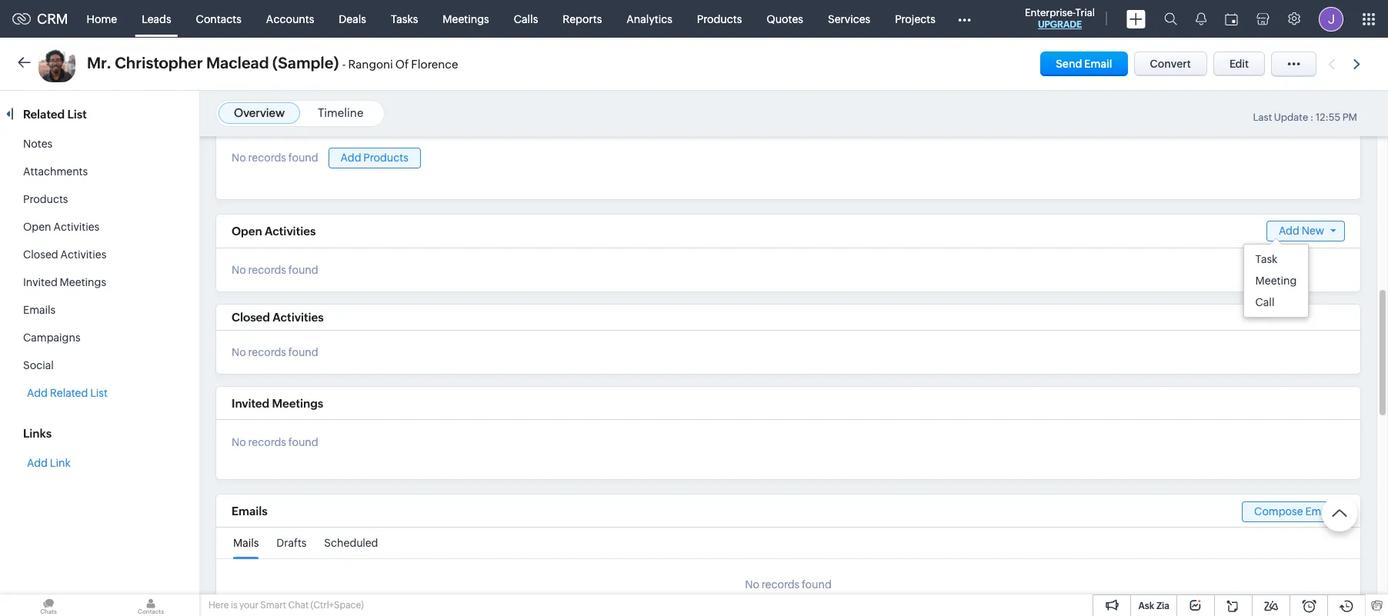 Task type: describe. For each thing, give the bounding box(es) containing it.
chats image
[[0, 595, 97, 616]]

add related list
[[27, 387, 108, 399]]

calls
[[514, 13, 538, 25]]

(sample)
[[272, 54, 339, 72]]

search image
[[1164, 12, 1177, 25]]

trial
[[1075, 7, 1095, 18]]

reports link
[[550, 0, 614, 37]]

christopher
[[115, 54, 203, 72]]

of
[[395, 58, 409, 71]]

contacts image
[[102, 595, 199, 616]]

attachments
[[23, 165, 88, 178]]

1 horizontal spatial open
[[232, 225, 262, 238]]

mr. christopher maclead (sample) - rangoni of florence
[[87, 54, 458, 72]]

scheduled
[[324, 537, 378, 549]]

add link
[[27, 457, 71, 469]]

is
[[231, 600, 237, 611]]

add products link
[[328, 148, 421, 168]]

signals element
[[1186, 0, 1216, 38]]

analytics
[[627, 13, 672, 25]]

add for add products
[[340, 151, 361, 164]]

task
[[1255, 253, 1278, 265]]

notes link
[[23, 138, 52, 150]]

0 horizontal spatial closed
[[23, 249, 58, 261]]

projects link
[[883, 0, 948, 37]]

home link
[[74, 0, 129, 37]]

convert button
[[1134, 52, 1207, 76]]

tasks
[[391, 13, 418, 25]]

1 horizontal spatial closed
[[232, 311, 270, 324]]

1 horizontal spatial meetings
[[272, 397, 323, 410]]

drafts
[[276, 537, 307, 549]]

profile element
[[1310, 0, 1353, 37]]

enterprise-
[[1025, 7, 1075, 18]]

leads
[[142, 13, 171, 25]]

link
[[50, 457, 71, 469]]

quotes
[[767, 13, 803, 25]]

(ctrl+space)
[[310, 600, 364, 611]]

0 vertical spatial list
[[67, 108, 87, 121]]

add for add new
[[1279, 225, 1299, 237]]

accounts link
[[254, 0, 326, 37]]

new
[[1302, 225, 1324, 237]]

create menu image
[[1126, 10, 1146, 28]]

ask
[[1138, 601, 1154, 612]]

chat
[[288, 600, 309, 611]]

1 vertical spatial products link
[[23, 193, 68, 205]]

mails
[[233, 537, 259, 549]]

0 horizontal spatial invited meetings
[[23, 276, 106, 289]]

send
[[1056, 58, 1082, 70]]

timeline link
[[318, 106, 363, 119]]

accounts
[[266, 13, 314, 25]]

here
[[209, 600, 229, 611]]

meeting
[[1255, 275, 1297, 287]]

last
[[1253, 112, 1272, 123]]

2 horizontal spatial products
[[697, 13, 742, 25]]

last update : 12:55 pm
[[1253, 112, 1357, 123]]

previous record image
[[1328, 59, 1335, 69]]

2 horizontal spatial meetings
[[443, 13, 489, 25]]

email for compose email
[[1305, 505, 1333, 518]]

enterprise-trial upgrade
[[1025, 7, 1095, 30]]

social
[[23, 359, 54, 372]]

open activities link
[[23, 221, 99, 233]]

profile image
[[1319, 7, 1343, 31]]

upgrade
[[1038, 19, 1082, 30]]

closed activities link
[[23, 249, 106, 261]]

12:55
[[1316, 112, 1341, 123]]

contacts link
[[184, 0, 254, 37]]

zia
[[1156, 601, 1170, 612]]

compose
[[1254, 505, 1303, 518]]

add new
[[1279, 225, 1324, 237]]

overview
[[234, 106, 285, 119]]

pm
[[1343, 112, 1357, 123]]

campaigns
[[23, 332, 80, 344]]

mr.
[[87, 54, 111, 72]]

crm
[[37, 11, 68, 27]]

calendar image
[[1225, 13, 1238, 25]]

search element
[[1155, 0, 1186, 38]]



Task type: locate. For each thing, give the bounding box(es) containing it.
add
[[340, 151, 361, 164], [1279, 225, 1299, 237], [27, 387, 48, 399], [27, 457, 48, 469]]

overview link
[[234, 106, 285, 119]]

1 horizontal spatial list
[[90, 387, 108, 399]]

0 vertical spatial closed
[[23, 249, 58, 261]]

records
[[248, 152, 286, 164], [248, 264, 286, 276], [248, 346, 286, 358], [248, 436, 286, 449], [762, 579, 800, 591]]

create menu element
[[1117, 0, 1155, 37]]

invited meetings
[[23, 276, 106, 289], [232, 397, 323, 410]]

notes
[[23, 138, 52, 150]]

closed
[[23, 249, 58, 261], [232, 311, 270, 324]]

send email
[[1056, 58, 1112, 70]]

-
[[342, 58, 346, 71]]

1 horizontal spatial open activities
[[232, 225, 316, 238]]

meetings link
[[430, 0, 501, 37]]

leads link
[[129, 0, 184, 37]]

0 horizontal spatial invited
[[23, 276, 58, 289]]

0 vertical spatial closed activities
[[23, 249, 106, 261]]

0 vertical spatial meetings
[[443, 13, 489, 25]]

products link left quotes
[[685, 0, 754, 37]]

social link
[[23, 359, 54, 372]]

1 horizontal spatial invited meetings
[[232, 397, 323, 410]]

found
[[288, 152, 318, 164], [288, 264, 318, 276], [288, 346, 318, 358], [288, 436, 318, 449], [802, 579, 832, 591]]

crm link
[[12, 11, 68, 27]]

1 vertical spatial related
[[50, 387, 88, 399]]

email for send email
[[1084, 58, 1112, 70]]

1 horizontal spatial products link
[[685, 0, 754, 37]]

emails link
[[23, 304, 56, 316]]

related down social
[[50, 387, 88, 399]]

email inside button
[[1084, 58, 1112, 70]]

here is your smart chat (ctrl+space)
[[209, 600, 364, 611]]

products link
[[685, 0, 754, 37], [23, 193, 68, 205]]

related list
[[23, 108, 89, 121]]

1 vertical spatial list
[[90, 387, 108, 399]]

activities
[[53, 221, 99, 233], [265, 225, 316, 238], [60, 249, 106, 261], [273, 311, 324, 324]]

signals image
[[1196, 12, 1206, 25]]

campaigns link
[[23, 332, 80, 344]]

send email button
[[1040, 52, 1128, 76]]

add for add related list
[[27, 387, 48, 399]]

contacts
[[196, 13, 241, 25]]

2 vertical spatial meetings
[[272, 397, 323, 410]]

tasks link
[[378, 0, 430, 37]]

products left the quotes link
[[697, 13, 742, 25]]

quotes link
[[754, 0, 816, 37]]

closed activities
[[23, 249, 106, 261], [232, 311, 324, 324]]

services
[[828, 13, 870, 25]]

1 vertical spatial meetings
[[60, 276, 106, 289]]

links
[[23, 427, 52, 440]]

0 horizontal spatial closed activities
[[23, 249, 106, 261]]

services link
[[816, 0, 883, 37]]

edit
[[1229, 58, 1249, 70]]

0 vertical spatial products
[[697, 13, 742, 25]]

deals link
[[326, 0, 378, 37]]

emails up mails
[[232, 505, 268, 518]]

invited
[[23, 276, 58, 289], [232, 397, 269, 410]]

products down timeline
[[363, 151, 408, 164]]

0 horizontal spatial open
[[23, 221, 51, 233]]

emails up campaigns
[[23, 304, 56, 316]]

0 horizontal spatial list
[[67, 108, 87, 121]]

home
[[87, 13, 117, 25]]

convert
[[1150, 58, 1191, 70]]

0 horizontal spatial email
[[1084, 58, 1112, 70]]

0 horizontal spatial products link
[[23, 193, 68, 205]]

0 horizontal spatial meetings
[[60, 276, 106, 289]]

list
[[67, 108, 87, 121], [90, 387, 108, 399]]

email right compose
[[1305, 505, 1333, 518]]

timeline
[[318, 106, 363, 119]]

maclead
[[206, 54, 269, 72]]

add down timeline
[[340, 151, 361, 164]]

edit button
[[1213, 52, 1265, 76]]

add products
[[340, 151, 408, 164]]

1 horizontal spatial products
[[363, 151, 408, 164]]

0 horizontal spatial products
[[23, 193, 68, 205]]

0 vertical spatial invited meetings
[[23, 276, 106, 289]]

calls link
[[501, 0, 550, 37]]

add left the link
[[27, 457, 48, 469]]

reports
[[563, 13, 602, 25]]

0 vertical spatial emails
[[23, 304, 56, 316]]

1 vertical spatial closed activities
[[232, 311, 324, 324]]

florence
[[411, 58, 458, 71]]

Other Modules field
[[948, 7, 981, 31]]

1 vertical spatial closed
[[232, 311, 270, 324]]

0 vertical spatial email
[[1084, 58, 1112, 70]]

your
[[239, 600, 258, 611]]

related up notes
[[23, 108, 65, 121]]

ask zia
[[1138, 601, 1170, 612]]

1 horizontal spatial closed activities
[[232, 311, 324, 324]]

next record image
[[1353, 59, 1363, 69]]

1 vertical spatial products
[[363, 151, 408, 164]]

products down attachments
[[23, 193, 68, 205]]

call
[[1255, 296, 1275, 308]]

0 horizontal spatial emails
[[23, 304, 56, 316]]

email
[[1084, 58, 1112, 70], [1305, 505, 1333, 518]]

update
[[1274, 112, 1308, 123]]

products
[[697, 13, 742, 25], [363, 151, 408, 164], [23, 193, 68, 205]]

add for add link
[[27, 457, 48, 469]]

open activities
[[23, 221, 99, 233], [232, 225, 316, 238]]

rangoni
[[348, 58, 393, 71]]

invited meetings link
[[23, 276, 106, 289]]

0 vertical spatial related
[[23, 108, 65, 121]]

1 vertical spatial emails
[[232, 505, 268, 518]]

1 vertical spatial email
[[1305, 505, 1333, 518]]

projects
[[895, 13, 935, 25]]

email right send
[[1084, 58, 1112, 70]]

meetings
[[443, 13, 489, 25], [60, 276, 106, 289], [272, 397, 323, 410]]

add inside add products link
[[340, 151, 361, 164]]

0 vertical spatial products link
[[685, 0, 754, 37]]

1 vertical spatial invited meetings
[[232, 397, 323, 410]]

1 vertical spatial invited
[[232, 397, 269, 410]]

2 vertical spatial products
[[23, 193, 68, 205]]

related
[[23, 108, 65, 121], [50, 387, 88, 399]]

analytics link
[[614, 0, 685, 37]]

open
[[23, 221, 51, 233], [232, 225, 262, 238]]

deals
[[339, 13, 366, 25]]

products link down attachments
[[23, 193, 68, 205]]

0 vertical spatial invited
[[23, 276, 58, 289]]

0 horizontal spatial open activities
[[23, 221, 99, 233]]

smart
[[260, 600, 286, 611]]

add left new
[[1279, 225, 1299, 237]]

1 horizontal spatial email
[[1305, 505, 1333, 518]]

compose email
[[1254, 505, 1333, 518]]

:
[[1310, 112, 1314, 123]]

1 horizontal spatial invited
[[232, 397, 269, 410]]

add down social link
[[27, 387, 48, 399]]

1 horizontal spatial emails
[[232, 505, 268, 518]]

attachments link
[[23, 165, 88, 178]]



Task type: vqa. For each thing, say whether or not it's contained in the screenshot.
logo
no



